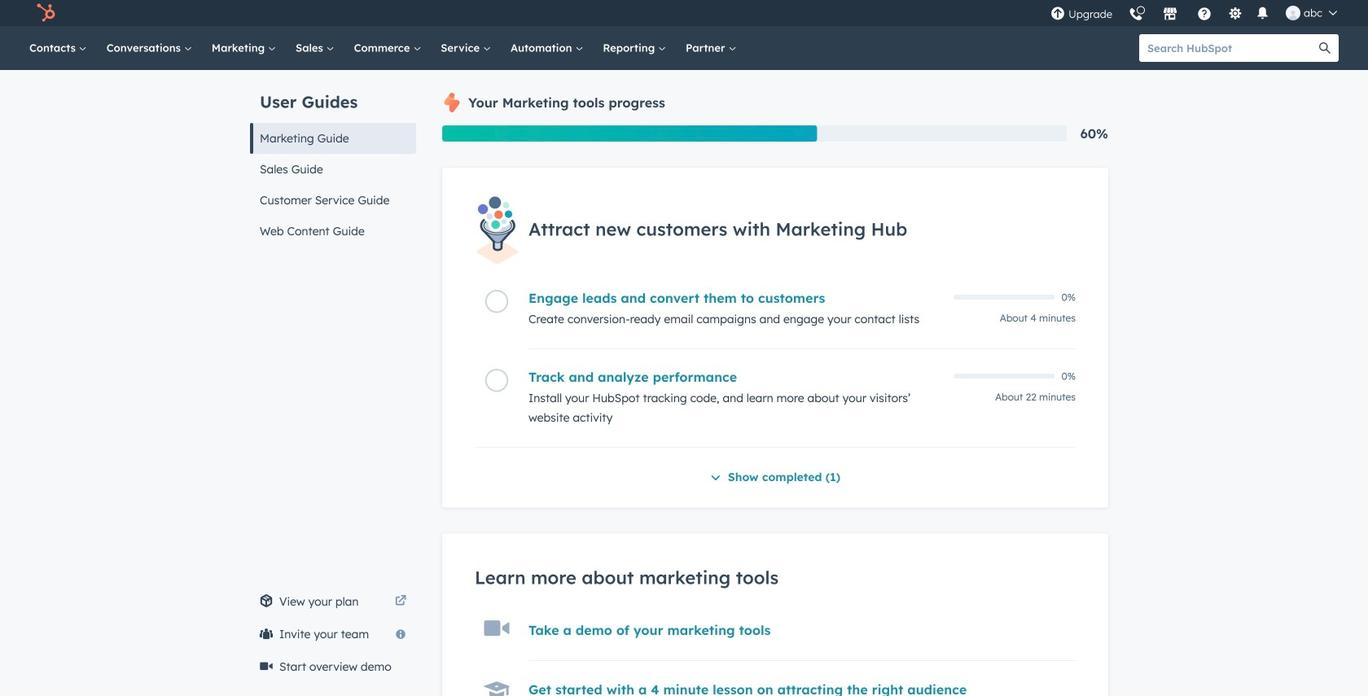 Task type: vqa. For each thing, say whether or not it's contained in the screenshot.
Link opens in a new window icon
yes



Task type: locate. For each thing, give the bounding box(es) containing it.
progress bar
[[442, 125, 817, 142]]

gary orlando image
[[1286, 6, 1300, 20]]

link opens in a new window image
[[395, 596, 406, 607]]

menu
[[1042, 0, 1348, 26]]

Search HubSpot search field
[[1139, 34, 1311, 62]]

marketplaces image
[[1163, 7, 1178, 22]]



Task type: describe. For each thing, give the bounding box(es) containing it.
link opens in a new window image
[[395, 592, 406, 612]]

user guides element
[[250, 70, 416, 247]]



